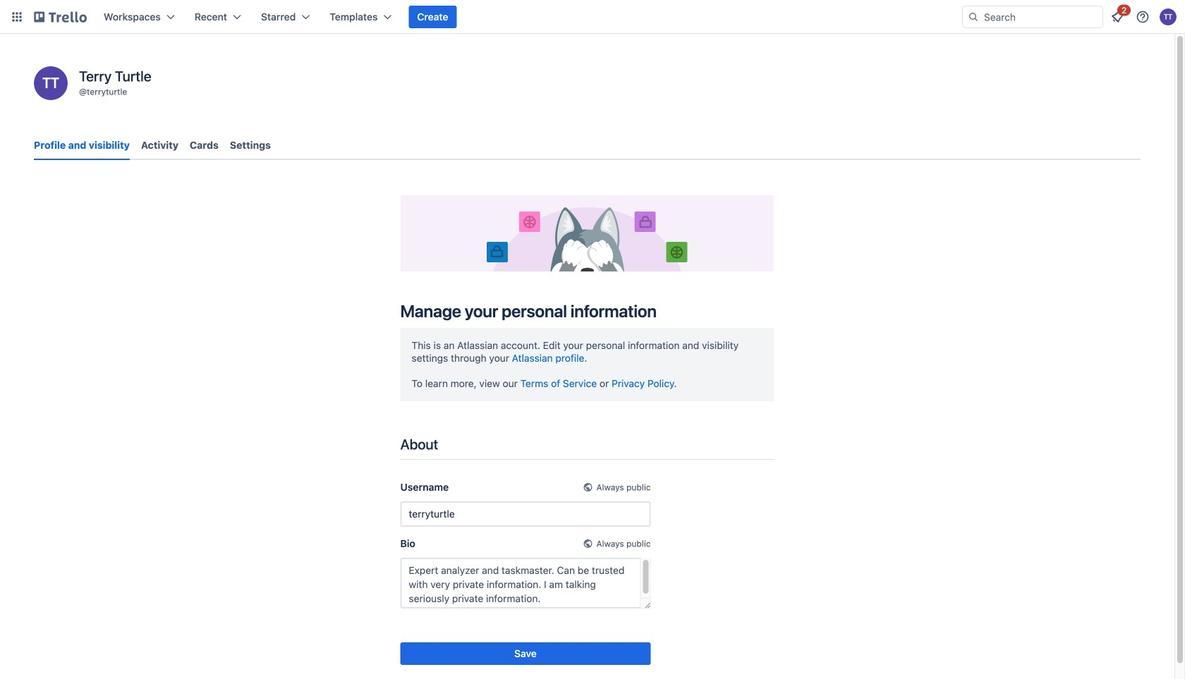 Task type: vqa. For each thing, say whether or not it's contained in the screenshot.
Search image
yes



Task type: locate. For each thing, give the bounding box(es) containing it.
None text field
[[400, 558, 651, 609]]

2 notifications image
[[1109, 8, 1126, 25]]

search image
[[968, 11, 979, 23]]

None text field
[[400, 501, 651, 527]]

back to home image
[[34, 6, 87, 28]]

open information menu image
[[1136, 10, 1150, 24]]

Search field
[[979, 7, 1103, 27]]



Task type: describe. For each thing, give the bounding box(es) containing it.
terry turtle (terryturtle) image
[[34, 66, 68, 100]]

terry turtle (terryturtle) image
[[1160, 8, 1177, 25]]

primary element
[[0, 0, 1185, 34]]



